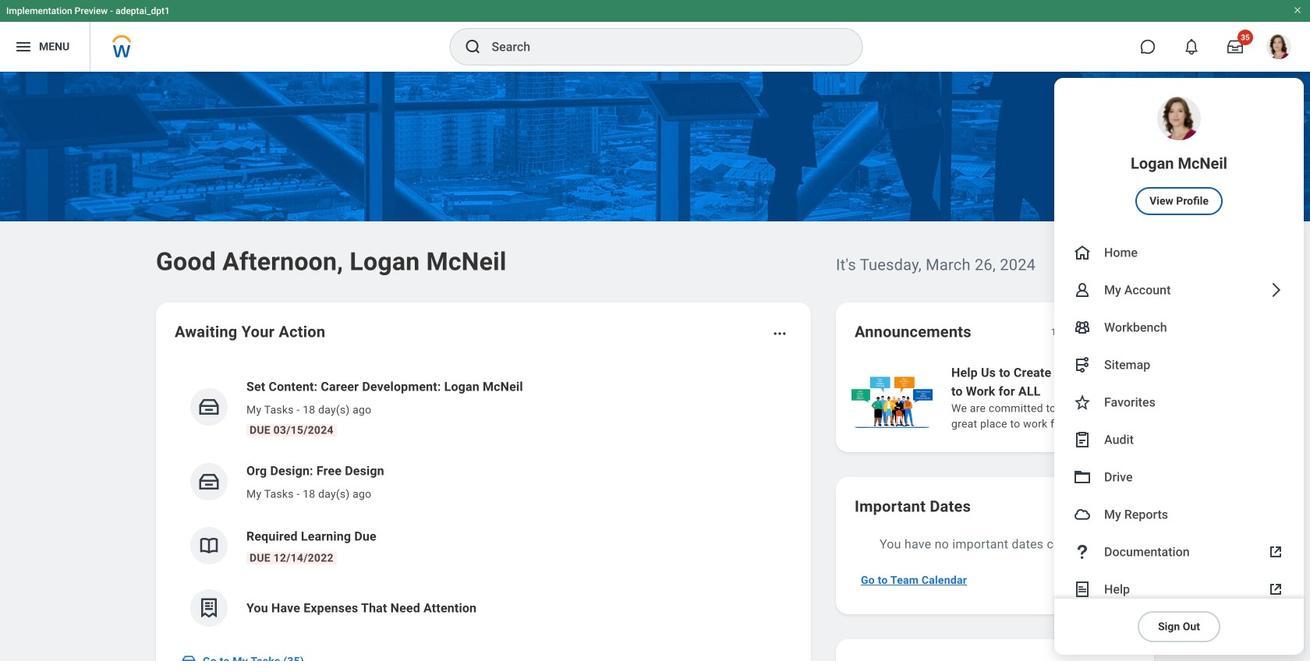 Task type: describe. For each thing, give the bounding box(es) containing it.
book open image
[[197, 534, 221, 558]]

1 horizontal spatial list
[[849, 362, 1310, 434]]

8 menu item from the top
[[1054, 459, 1304, 496]]

contact card matrix manager image
[[1073, 318, 1092, 337]]

logan mcneil image
[[1267, 34, 1292, 59]]

justify image
[[14, 37, 33, 56]]

paste image
[[1073, 431, 1092, 449]]

search image
[[464, 37, 482, 56]]

folder open image
[[1073, 468, 1092, 487]]

11 menu item from the top
[[1054, 571, 1304, 608]]

close environment banner image
[[1293, 5, 1302, 15]]

question image
[[1073, 543, 1092, 562]]

9 menu item from the top
[[1054, 496, 1304, 533]]

inbox large image
[[1228, 39, 1243, 55]]

4 menu item from the top
[[1054, 309, 1304, 346]]

5 menu item from the top
[[1054, 346, 1304, 384]]

ext link image for first menu item from the bottom of the page
[[1267, 580, 1285, 599]]

dashboard expenses image
[[197, 597, 221, 620]]

2 menu item from the top
[[1054, 234, 1304, 271]]

related actions image
[[772, 326, 788, 342]]

chevron right small image
[[1115, 324, 1131, 340]]

10 menu item from the top
[[1054, 533, 1304, 571]]



Task type: vqa. For each thing, say whether or not it's contained in the screenshot.
6th Menu Item from the bottom
yes



Task type: locate. For each thing, give the bounding box(es) containing it.
endpoints image
[[1073, 356, 1092, 374]]

1 vertical spatial ext link image
[[1267, 580, 1285, 599]]

1 menu item from the top
[[1054, 78, 1304, 234]]

menu
[[1054, 78, 1304, 655]]

2 vertical spatial inbox image
[[181, 654, 197, 661]]

home image
[[1073, 243, 1092, 262]]

document image
[[1073, 580, 1092, 599]]

3 menu item from the top
[[1054, 271, 1304, 309]]

2 ext link image from the top
[[1267, 580, 1285, 599]]

status
[[1051, 326, 1076, 338]]

inbox image
[[197, 395, 221, 419], [197, 470, 221, 494], [181, 654, 197, 661]]

7 menu item from the top
[[1054, 421, 1304, 459]]

banner
[[0, 0, 1310, 655]]

notifications large image
[[1184, 39, 1200, 55]]

0 vertical spatial inbox image
[[197, 395, 221, 419]]

1 ext link image from the top
[[1267, 543, 1285, 562]]

0 horizontal spatial list
[[175, 365, 792, 640]]

main content
[[0, 72, 1310, 661]]

avatar image
[[1073, 505, 1092, 524]]

user image
[[1073, 281, 1092, 299]]

menu item
[[1054, 78, 1304, 234], [1054, 234, 1304, 271], [1054, 271, 1304, 309], [1054, 309, 1304, 346], [1054, 346, 1304, 384], [1054, 384, 1304, 421], [1054, 421, 1304, 459], [1054, 459, 1304, 496], [1054, 496, 1304, 533], [1054, 533, 1304, 571], [1054, 571, 1304, 608]]

Search Workday  search field
[[492, 30, 830, 64]]

ext link image
[[1267, 543, 1285, 562], [1267, 580, 1285, 599]]

list
[[849, 362, 1310, 434], [175, 365, 792, 640]]

1 vertical spatial inbox image
[[197, 470, 221, 494]]

chevron left small image
[[1087, 324, 1103, 340]]

6 menu item from the top
[[1054, 384, 1304, 421]]

0 vertical spatial ext link image
[[1267, 543, 1285, 562]]

chevron right image
[[1267, 281, 1285, 299]]

star image
[[1073, 393, 1092, 412]]

ext link image for 2nd menu item from the bottom of the page
[[1267, 543, 1285, 562]]



